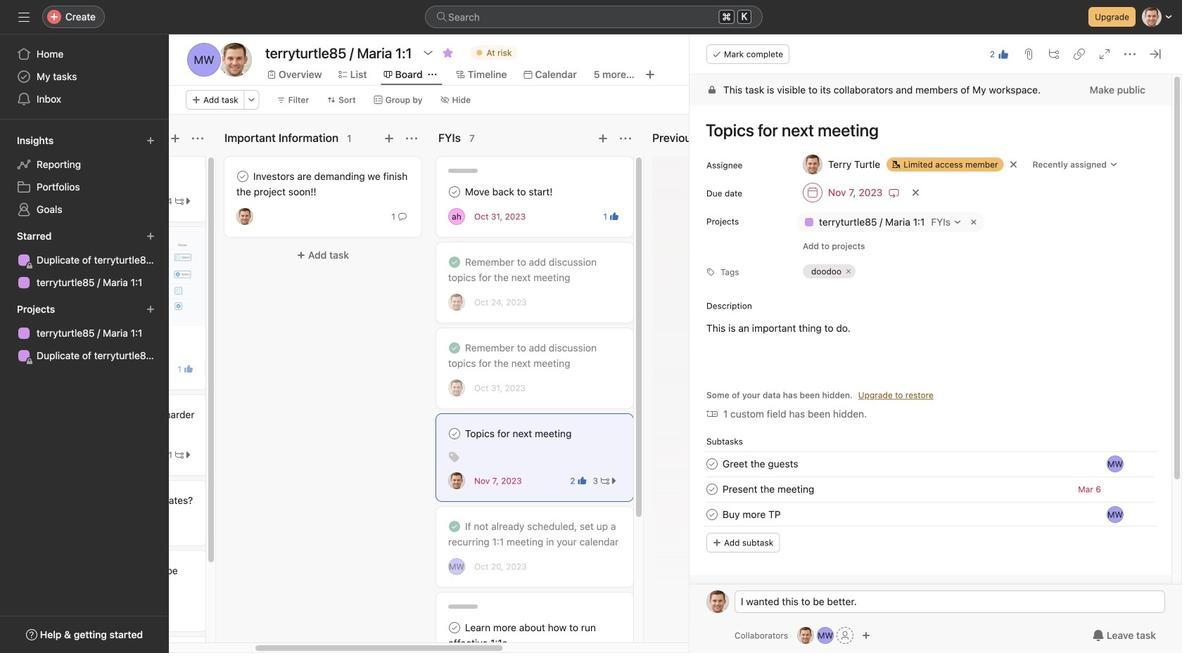 Task type: locate. For each thing, give the bounding box(es) containing it.
1 horizontal spatial mark complete image
[[446, 426, 463, 443]]

close details image
[[1150, 49, 1161, 60]]

Completed checkbox
[[446, 254, 463, 271]]

completed image
[[446, 340, 463, 357], [446, 519, 463, 536]]

1 vertical spatial toggle assignee popover image
[[448, 559, 465, 576]]

2 vertical spatial mark complete image
[[704, 507, 721, 524]]

list item
[[690, 452, 1172, 477], [690, 477, 1172, 502], [690, 502, 1172, 528]]

toggle assignee popover image for 1st completed icon from the bottom
[[448, 559, 465, 576]]

1 horizontal spatial 1 like. you liked this task image
[[610, 213, 619, 221]]

1 vertical spatial completed checkbox
[[446, 519, 463, 536]]

task name text field for main content inside the topics for next meeting 'dialog'
[[697, 114, 1155, 146]]

task name text field for mark complete checkbox inside the topics for next meeting 'dialog'
[[723, 507, 781, 523]]

0 vertical spatial mark complete image
[[234, 168, 251, 185]]

more actions image
[[247, 96, 256, 104]]

add or remove collaborators image
[[797, 628, 814, 645], [862, 632, 871, 640]]

1 list item from the top
[[690, 452, 1172, 477]]

clear due date image
[[912, 189, 920, 197]]

1 toggle assignee popover image from the top
[[448, 380, 465, 397]]

task name text field inside list item
[[723, 482, 814, 498]]

None field
[[425, 6, 763, 28]]

1 add task image from the left
[[384, 133, 395, 144]]

copy task link image
[[1074, 49, 1085, 60]]

2 more section actions image from the left
[[620, 133, 631, 144]]

toggle assignee popover image
[[236, 208, 253, 225], [448, 208, 465, 225], [448, 294, 465, 311], [1107, 456, 1124, 473], [448, 473, 465, 490], [1107, 507, 1124, 524]]

1 completed checkbox from the top
[[446, 340, 463, 357]]

1 more section actions image from the left
[[406, 133, 417, 144]]

2 list item from the top
[[690, 477, 1172, 502]]

insights element
[[0, 128, 169, 224]]

0 vertical spatial completed image
[[446, 340, 463, 357]]

1 horizontal spatial more section actions image
[[620, 133, 631, 144]]

add or remove collaborators image left add or remove collaborators image
[[797, 628, 814, 645]]

2 task name text field from the top
[[723, 507, 781, 523]]

1 comment image
[[398, 213, 407, 221]]

0 vertical spatial 1 like. you liked this task image
[[610, 213, 619, 221]]

1 vertical spatial task name text field
[[723, 507, 781, 523]]

None text field
[[262, 40, 416, 65]]

2 likes. you liked this task image
[[998, 49, 1009, 60]]

Task Name text field
[[723, 457, 798, 472], [723, 507, 781, 523]]

add task image
[[384, 133, 395, 144], [597, 133, 609, 144]]

0 horizontal spatial add or remove collaborators image
[[797, 628, 814, 645]]

mark complete image
[[446, 184, 463, 201], [704, 456, 721, 473], [704, 481, 721, 498], [446, 620, 463, 637]]

2 horizontal spatial mark complete image
[[704, 507, 721, 524]]

more section actions image
[[406, 133, 417, 144], [620, 133, 631, 144]]

0 horizontal spatial 1 like. you liked this task image
[[184, 365, 193, 374]]

0 vertical spatial task name text field
[[723, 457, 798, 472]]

0 vertical spatial toggle assignee popover image
[[448, 380, 465, 397]]

mark complete image
[[234, 168, 251, 185], [446, 426, 463, 443], [704, 507, 721, 524]]

add tab image
[[644, 69, 656, 80]]

completed checkbox for toggle assignee popover image for 1st completed icon from the bottom
[[446, 519, 463, 536]]

1 vertical spatial 1 like. you liked this task image
[[184, 365, 193, 374]]

2 toggle assignee popover image from the top
[[448, 559, 465, 576]]

remove from starred image
[[442, 47, 454, 58]]

Task Name text field
[[697, 114, 1155, 146], [723, 482, 814, 498]]

1 vertical spatial mark complete image
[[446, 426, 463, 443]]

1 vertical spatial completed image
[[446, 519, 463, 536]]

add subtask image
[[1049, 49, 1060, 60]]

1 task name text field from the top
[[723, 457, 798, 472]]

open user profile image
[[707, 591, 729, 614]]

task name text field for 2nd list item from the bottom of the topics for next meeting 'dialog'
[[723, 482, 814, 498]]

completed checkbox for toggle assignee popover image related to 2nd completed icon from the bottom
[[446, 340, 463, 357]]

0 horizontal spatial mark complete image
[[234, 168, 251, 185]]

Completed checkbox
[[446, 340, 463, 357], [446, 519, 463, 536]]

main content
[[690, 75, 1172, 654]]

Mark complete checkbox
[[234, 168, 251, 185], [446, 184, 463, 201], [446, 426, 463, 443], [704, 507, 721, 524], [446, 620, 463, 637]]

2 completed checkbox from the top
[[446, 519, 463, 536]]

Mark complete checkbox
[[704, 456, 721, 473], [704, 481, 721, 498]]

0 vertical spatial mark complete checkbox
[[704, 456, 721, 473]]

1 like. you liked this task image
[[610, 213, 619, 221], [184, 365, 193, 374]]

0 horizontal spatial add task image
[[384, 133, 395, 144]]

add items to starred image
[[146, 232, 155, 241]]

add or remove collaborators image right add or remove collaborators image
[[862, 632, 871, 640]]

remove image
[[968, 217, 980, 228]]

0 vertical spatial completed checkbox
[[446, 340, 463, 357]]

more section actions image for 2nd add task icon from right
[[406, 133, 417, 144]]

0 vertical spatial task name text field
[[697, 114, 1155, 146]]

1 vertical spatial task name text field
[[723, 482, 814, 498]]

toggle assignee popover image
[[448, 380, 465, 397], [448, 559, 465, 576]]

2 completed image from the top
[[446, 519, 463, 536]]

1 horizontal spatial add task image
[[597, 133, 609, 144]]

0 horizontal spatial more section actions image
[[406, 133, 417, 144]]

new insights image
[[146, 137, 155, 145]]

1 vertical spatial mark complete checkbox
[[704, 481, 721, 498]]



Task type: describe. For each thing, give the bounding box(es) containing it.
1 completed image from the top
[[446, 340, 463, 357]]

mark complete checkbox inside topics for next meeting 'dialog'
[[704, 507, 721, 524]]

3 list item from the top
[[690, 502, 1172, 528]]

2 add task image from the left
[[597, 133, 609, 144]]

remove image
[[845, 267, 853, 276]]

tab actions image
[[428, 70, 437, 79]]

2 mark complete checkbox from the top
[[704, 481, 721, 498]]

more section actions image
[[192, 133, 203, 144]]

completed image
[[446, 254, 463, 271]]

2 likes. you liked this task image
[[578, 477, 587, 486]]

projects element
[[0, 297, 169, 370]]

Search tasks, projects, and more text field
[[425, 6, 763, 28]]

global element
[[0, 34, 169, 119]]

remove assignee image
[[1009, 160, 1018, 169]]

main content inside topics for next meeting 'dialog'
[[690, 75, 1172, 654]]

more actions for this task image
[[1125, 49, 1136, 60]]

mark complete image inside list item
[[704, 507, 721, 524]]

full screen image
[[1099, 49, 1110, 60]]

starred element
[[0, 224, 169, 297]]

task name text field for second mark complete option from the bottom
[[723, 457, 798, 472]]

more section actions image for second add task icon from left
[[620, 133, 631, 144]]

attachments: add a file to this task, topics for next meeting image
[[1023, 49, 1034, 60]]

1 mark complete checkbox from the top
[[704, 456, 721, 473]]

add task image
[[170, 133, 181, 144]]

show options image
[[423, 47, 434, 58]]

toggle assignee popover image for 2nd completed icon from the bottom
[[448, 380, 465, 397]]

topics for next meeting dialog
[[690, 34, 1182, 654]]

add or remove collaborators image
[[817, 628, 834, 645]]

hide sidebar image
[[18, 11, 30, 23]]

1 horizontal spatial add or remove collaborators image
[[862, 632, 871, 640]]



Task type: vqa. For each thing, say whether or not it's contained in the screenshot.
Header ✨ Do today Tree Grid
no



